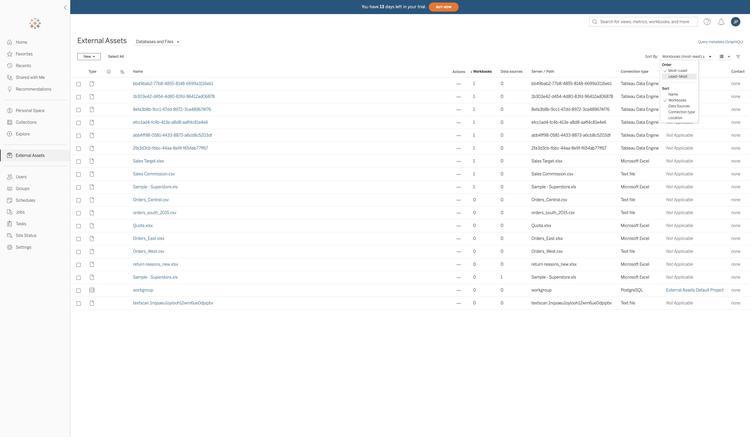 Task type: describe. For each thing, give the bounding box(es) containing it.
1 return reasons_new.xlsx from the left
[[133, 262, 178, 267]]

1 8148- from the left
[[176, 81, 186, 86]]

1 1b303e42- from the left
[[133, 94, 153, 99]]

schedules
[[16, 198, 35, 203]]

none for sales target.xlsx link
[[732, 159, 741, 164]]

2 413e- from the left
[[560, 120, 570, 125]]

row containing 8efa3b8b-9cc1-47dd-8972-3ca489674f76
[[70, 103, 751, 116]]

not applicable for ninth row
[[667, 184, 694, 189]]

data for 8efa3b8b-9cc1-47dd-8972-3ca489674f76
[[637, 107, 646, 112]]

with
[[30, 75, 38, 80]]

row containing abb4ff98-0581-4433-8873-a6cb8c5203df
[[70, 129, 751, 142]]

1 bb49bab2-77b8-4855-8148-6699a3116eb1 from the left
[[133, 81, 214, 86]]

1 aaff4c81e4e6 from the left
[[183, 120, 208, 125]]

shared with me link
[[0, 72, 70, 83]]

by text only_f5he34f image for shared with me
[[7, 75, 12, 80]]

by text only_f5he34f image for home
[[7, 40, 12, 45]]

actions
[[453, 70, 466, 74]]

2 83fd- from the left
[[575, 94, 585, 99]]

2 orders_east.xlsx from the left
[[532, 236, 563, 241]]

sample - superstore.xls link for 0
[[133, 275, 178, 280]]

not applicable for third row from the bottom
[[667, 275, 694, 280]]

tableau for f654ab77ff67
[[622, 146, 636, 151]]

text for orders_central.csv
[[622, 197, 629, 202]]

none for orders_south_2015.csv link
[[732, 210, 741, 215]]

jobs
[[16, 210, 25, 215]]

by text only_f5he34f image for schedules
[[7, 198, 12, 203]]

2fa3d3cb-fbbc-44aa-8e9f-f654ab77ff67 link
[[133, 146, 208, 151]]

1 4855- from the left
[[165, 81, 176, 86]]

microsoft excel for orders_east.xlsx link
[[622, 236, 650, 241]]

recents link
[[0, 60, 70, 72]]

name inside grid
[[133, 70, 143, 74]]

2 8972- from the left
[[572, 107, 583, 112]]

1 efcc1ad4-fc4b-413e-a8d8-aaff4c81e4e6 from the left
[[133, 120, 208, 125]]

1 8972- from the left
[[174, 107, 184, 112]]

2 4d80- from the left
[[564, 94, 575, 99]]

sort group
[[663, 86, 697, 121]]

0 vertical spatial connection
[[622, 70, 641, 74]]

16 not from the top
[[667, 275, 674, 280]]

favorites
[[16, 52, 33, 57]]

applicable for '8efa3b8b-9cc1-47dd-8972-3ca489674f76' link
[[675, 107, 694, 112]]

1 4433- from the left
[[162, 133, 174, 138]]

/
[[544, 70, 546, 74]]

1 bb49bab2- from the left
[[133, 81, 154, 86]]

1 6699a3116eb1 from the left
[[186, 81, 214, 86]]

sources
[[678, 104, 691, 108]]

2 8efa3b8b-9cc1-47dd-8972-3ca489674f76 from the left
[[532, 107, 610, 112]]

2 2fa3d3cb-fbbc-44aa-8e9f-f654ab77ff67 from the left
[[532, 146, 607, 151]]

by text only_f5he34f image for recents
[[7, 63, 12, 68]]

sales target.xlsx link
[[133, 159, 164, 164]]

1 efcc1ad4- from the left
[[133, 120, 151, 125]]

least–most
[[669, 74, 688, 79]]

2 reasons_new.xlsx from the left
[[545, 262, 577, 267]]

0 vertical spatial external
[[77, 36, 104, 45]]

file for orders_south_2015.csv
[[630, 210, 636, 215]]

none for workgroup "link"
[[732, 288, 741, 293]]

none for return reasons_new.xlsx link on the bottom left
[[732, 262, 741, 267]]

1 77b8- from the left
[[154, 81, 165, 86]]

data for 2fa3d3cb-fbbc-44aa-8e9f-f654ab77ff67
[[637, 146, 646, 151]]

query
[[699, 40, 709, 44]]

text file for orders_central.csv
[[622, 197, 636, 202]]

workbooks (most–least) button
[[661, 53, 714, 60]]

2 textscan.1nqsaeu1oylooh12wm6ue0dpipbv from the left
[[532, 301, 612, 306]]

recommendations link
[[0, 83, 70, 95]]

1 orders_west.csv from the left
[[133, 249, 165, 254]]

2 target.xlsx from the left
[[543, 159, 563, 164]]

metadata
[[709, 40, 725, 44]]

list view image
[[720, 54, 725, 59]]

users
[[16, 175, 27, 180]]

site status
[[16, 233, 36, 238]]

1 44aa- from the left
[[162, 146, 173, 151]]

1 d454- from the left
[[153, 94, 165, 99]]

select all button
[[104, 53, 128, 60]]

2 orders_south_2015.csv from the left
[[532, 210, 575, 215]]

1 abb4ff98- from the left
[[133, 133, 152, 138]]

external assets default project link
[[667, 288, 724, 293]]

efcc1ad4-fc4b-413e-a8d8-aaff4c81e4e6 link
[[133, 120, 208, 125]]

explore
[[16, 132, 30, 137]]

text file for orders_south_2015.csv
[[622, 210, 636, 215]]

applicable for 0 sample - superstore.xls 'link'
[[675, 275, 694, 280]]

return reasons_new.xlsx link
[[133, 262, 178, 267]]

1 sales commission.csv from the left
[[133, 172, 175, 177]]

row containing workgroup
[[70, 284, 751, 297]]

abb4ff98-0581-4433-8873-a6cb8c5203df link
[[133, 133, 212, 138]]

2 9cc1- from the left
[[552, 107, 561, 112]]

1 sales target.xlsx from the left
[[133, 159, 164, 164]]

0 horizontal spatial connection type
[[622, 70, 649, 74]]

trial.
[[418, 4, 427, 9]]

not for sales commission.csv link
[[667, 172, 674, 177]]

settings link
[[0, 241, 70, 253]]

2 abb4ff98-0581-4433-8873-a6cb8c5203df from the left
[[532, 133, 611, 138]]

1 8e9f- from the left
[[173, 146, 183, 151]]

1 3ca489674f76 from the left
[[184, 107, 211, 112]]

1 f654ab77ff67 from the left
[[183, 146, 208, 151]]

1 8873- from the left
[[174, 133, 185, 138]]

1 reasons_new.xlsx from the left
[[146, 262, 178, 267]]

1 target.xlsx from the left
[[144, 159, 164, 164]]

by:
[[654, 55, 659, 59]]

8efa3b8b-9cc1-47dd-8972-3ca489674f76 link
[[133, 107, 211, 112]]

new button
[[77, 53, 101, 60]]

2 bb49bab2-77b8-4855-8148-6699a3116eb1 from the left
[[532, 81, 612, 86]]

2 8148- from the left
[[575, 81, 585, 86]]

space
[[33, 108, 45, 113]]

tableau for 3ca489674f76
[[622, 107, 636, 112]]

not for bb49bab2-77b8-4855-8148-6699a3116eb1 link
[[667, 81, 674, 86]]

project
[[711, 288, 724, 293]]

postgresql
[[622, 288, 644, 293]]

row containing 2fa3d3cb-fbbc-44aa-8e9f-f654ab77ff67
[[70, 142, 751, 155]]

1 horizontal spatial external assets
[[77, 36, 127, 45]]

none for bb49bab2-77b8-4855-8148-6699a3116eb1 link
[[732, 81, 741, 86]]

microsoft for third row from the bottom
[[622, 275, 639, 280]]

data sources
[[669, 104, 691, 108]]

default
[[697, 288, 710, 293]]

1 orders_south_2015.csv from the left
[[133, 210, 177, 215]]

1 2fa3d3cb- from the left
[[133, 146, 152, 151]]

location inside sort group
[[669, 116, 683, 120]]

2 d454- from the left
[[552, 94, 564, 99]]

1 fc4b- from the left
[[151, 120, 161, 125]]

data inside sort group
[[669, 104, 677, 108]]

2 a8d8- from the left
[[570, 120, 582, 125]]

not for '8efa3b8b-9cc1-47dd-8972-3ca489674f76' link
[[667, 107, 674, 112]]

data for abb4ff98-0581-4433-8873-a6cb8c5203df
[[637, 133, 646, 138]]

workgroup link
[[133, 288, 153, 293]]

query metadata (graphiql)
[[699, 40, 744, 44]]

1 return from the left
[[133, 262, 145, 267]]

not for the "orders_west.csv" link
[[667, 249, 674, 254]]

2 efcc1ad4-fc4b-413e-a8d8-aaff4c81e4e6 from the left
[[532, 120, 607, 125]]

excel for the quota.xlsx link
[[640, 223, 650, 228]]

text for sales commission.csv
[[622, 172, 629, 177]]

users link
[[0, 171, 70, 183]]

days
[[386, 4, 395, 9]]

excel for 0 sample - superstore.xls 'link'
[[640, 275, 650, 280]]

none for 2fa3d3cb-fbbc-44aa-8e9f-f654ab77ff67 link
[[732, 146, 741, 151]]

1 8efa3b8b-9cc1-47dd-8972-3ca489674f76 from the left
[[133, 107, 211, 112]]

file for textscan.1nqsaeu1oylooh12wm6ue0dpipbv
[[630, 301, 636, 306]]

not applicable for row containing orders_south_2015.csv
[[667, 210, 694, 215]]

1 vertical spatial workbooks
[[474, 70, 492, 74]]

13
[[380, 4, 385, 9]]

2 77b8- from the left
[[553, 81, 563, 86]]

file (text file) image for sales commission.csv
[[89, 171, 96, 178]]

1 413e- from the left
[[161, 120, 172, 125]]

recommendations
[[16, 87, 51, 92]]

tasks
[[16, 221, 26, 226]]

1 fbbc- from the left
[[152, 146, 162, 151]]

2 8873- from the left
[[573, 133, 584, 138]]

least–most checkbox item
[[663, 74, 697, 79]]

orders_east.xlsx link
[[133, 236, 165, 241]]

16 row from the top
[[70, 271, 751, 284]]

server / path
[[532, 70, 555, 74]]

orders_south_2015.csv link
[[133, 210, 177, 215]]

not for orders_central.csv link
[[667, 197, 674, 202]]

1 orders_east.xlsx from the left
[[133, 236, 165, 241]]

not applicable for row containing sales commission.csv
[[667, 172, 694, 177]]

file (microsoft excel) image for sample
[[89, 274, 96, 281]]

not applicable for row containing orders_west.csv
[[667, 249, 694, 254]]

databases and files
[[136, 39, 174, 44]]

now
[[444, 5, 452, 9]]

by text only_f5he34f image for favorites
[[7, 51, 12, 57]]

recents
[[16, 63, 31, 68]]

1 orders_central.csv from the left
[[133, 197, 169, 202]]

personal space link
[[0, 105, 70, 116]]

menu containing order
[[661, 60, 699, 123]]

excel for sales target.xlsx link
[[640, 159, 650, 164]]

workbooks (most–least)
[[663, 54, 703, 58]]

favorites link
[[0, 48, 70, 60]]

2 4855- from the left
[[563, 81, 575, 86]]

sample - superstore.xls link for 1
[[133, 184, 178, 189]]

site status link
[[0, 230, 70, 241]]

databases and files button
[[134, 38, 181, 45]]

by text only_f5he34f image for tasks
[[7, 221, 12, 226]]

tableau data engine for 2fa3d3cb-fbbc-44aa-8e9f-f654ab77ff67
[[622, 146, 659, 151]]

2 efcc1ad4- from the left
[[532, 120, 550, 125]]

1 2fa3d3cb-fbbc-44aa-8e9f-f654ab77ff67 from the left
[[133, 146, 208, 151]]

me
[[39, 75, 45, 80]]

not for the quota.xlsx link
[[667, 223, 674, 228]]

1 83fd- from the left
[[176, 94, 186, 99]]

not applicable for row containing sales target.xlsx
[[667, 159, 694, 164]]

1 for sales target.xlsx
[[474, 159, 475, 164]]

type
[[89, 70, 97, 74]]

order group
[[663, 62, 697, 79]]

none for efcc1ad4-fc4b-413e-a8d8-aaff4c81e4e6 link
[[732, 120, 741, 125]]

file (microsoft excel) image for sales
[[89, 158, 96, 165]]

2 44aa- from the left
[[561, 146, 572, 151]]

row containing bb49bab2-77b8-4855-8148-6699a3116eb1
[[70, 77, 751, 90]]

engine for 3ca489674f76
[[647, 107, 659, 112]]

applicable for the "orders_west.csv" link
[[675, 249, 694, 254]]

2 sales target.xlsx from the left
[[532, 159, 563, 164]]

have
[[370, 4, 379, 9]]

file (tableau data engine) image for 1b303e42-
[[89, 93, 96, 100]]

1 abb4ff98-0581-4433-8873-a6cb8c5203df from the left
[[133, 133, 212, 138]]

location inside grid
[[667, 70, 681, 74]]

engine for 6699a3116eb1
[[647, 81, 659, 86]]

sources
[[510, 70, 523, 74]]

2 f654ab77ff67 from the left
[[582, 146, 607, 151]]

2 abb4ff98- from the left
[[532, 133, 551, 138]]

collections link
[[0, 116, 70, 128]]

and
[[157, 39, 164, 44]]

site
[[16, 233, 23, 238]]

order
[[663, 63, 672, 67]]

1 for sales commission.csv
[[474, 172, 475, 177]]

contact
[[732, 70, 746, 74]]

main navigation. press the up and down arrow keys to access links. element
[[0, 36, 70, 253]]

1 a6cb8c5203df from the left
[[185, 133, 212, 138]]

not applicable for row containing orders_east.xlsx
[[667, 236, 694, 241]]

server
[[532, 70, 543, 74]]

2 1b303e42-d454-4d80-83fd-96412ad06878 from the left
[[532, 94, 614, 99]]

text for textscan.1nqsaeu1oylooh12wm6ue0dpipbv
[[622, 301, 629, 306]]

1 a8d8- from the left
[[172, 120, 183, 125]]

2 return reasons_new.xlsx from the left
[[532, 262, 577, 267]]

external inside main navigation. press the up and down arrow keys to access links. element
[[16, 153, 31, 158]]

2 96412ad06878 from the left
[[585, 94, 614, 99]]

row containing return reasons_new.xlsx
[[70, 258, 751, 271]]

1 8efa3b8b- from the left
[[133, 107, 153, 112]]

shared
[[16, 75, 29, 80]]

2 47dd- from the left
[[561, 107, 572, 112]]

2 1b303e42- from the left
[[532, 94, 552, 99]]

2 workgroup from the left
[[532, 288, 552, 293]]

home
[[16, 40, 27, 45]]

not applicable for row containing orders_central.csv
[[667, 197, 694, 202]]

none for abb4ff98-0581-4433-8873-a6cb8c5203df link on the top
[[732, 133, 741, 138]]

jobs link
[[0, 206, 70, 218]]

text file for sales commission.csv
[[622, 172, 636, 177]]

9 row from the top
[[70, 181, 751, 194]]

1 workgroup from the left
[[133, 288, 153, 293]]

1 47dd- from the left
[[163, 107, 174, 112]]

new
[[84, 55, 91, 59]]

by text only_f5he34f image for jobs
[[7, 209, 12, 215]]

2 microsoft excel from the top
[[622, 184, 650, 189]]

in
[[403, 4, 407, 9]]

select all
[[108, 55, 124, 59]]

file (tableau data engine) image for abb4ff98-
[[89, 132, 96, 139]]

left
[[396, 4, 402, 9]]

external assets default project
[[667, 288, 724, 293]]

2 8efa3b8b- from the left
[[532, 107, 552, 112]]

orders_west.csv link
[[133, 249, 165, 254]]

1 0581- from the left
[[152, 133, 162, 138]]

not for sales target.xlsx link
[[667, 159, 674, 164]]

applicable for orders_central.csv link
[[675, 197, 694, 202]]

1 96412ad06878 from the left
[[186, 94, 215, 99]]

applicable for efcc1ad4-fc4b-413e-a8d8-aaff4c81e4e6 link
[[675, 120, 694, 125]]

1 9cc1- from the left
[[153, 107, 163, 112]]

databases
[[136, 39, 156, 44]]

all
[[120, 55, 124, 59]]

2 return from the left
[[532, 262, 544, 267]]

2 file (microsoft excel) image from the top
[[89, 222, 96, 229]]

collections
[[16, 120, 37, 125]]

by text only_f5he34f image for explore
[[7, 131, 12, 137]]

2 2fa3d3cb- from the left
[[532, 146, 551, 151]]

excel for return reasons_new.xlsx link on the bottom left
[[640, 262, 650, 267]]



Task type: vqa. For each thing, say whether or not it's contained in the screenshot.
"Content Type:" on the right top
no



Task type: locate. For each thing, give the bounding box(es) containing it.
9 not from the top
[[667, 184, 674, 189]]

microsoft excel for sales target.xlsx link
[[622, 159, 650, 164]]

by text only_f5he34f image for external assets
[[7, 153, 12, 158]]

connection type down sources
[[669, 110, 696, 114]]

query metadata (graphiql) link
[[699, 40, 744, 44]]

your
[[408, 4, 417, 9]]

tableau for a6cb8c5203df
[[622, 133, 636, 138]]

0 vertical spatial type
[[642, 70, 649, 74]]

by text only_f5he34f image inside the users link
[[7, 174, 12, 180]]

data for bb49bab2-77b8-4855-8148-6699a3116eb1
[[637, 81, 646, 86]]

buy now button
[[429, 2, 459, 12]]

database (postgresql) image
[[89, 287, 96, 294]]

not applicable
[[667, 81, 694, 86], [667, 94, 694, 99], [667, 107, 694, 112], [667, 120, 694, 125], [667, 133, 694, 138], [667, 146, 694, 151], [667, 159, 694, 164], [667, 172, 694, 177], [667, 184, 694, 189], [667, 197, 694, 202], [667, 210, 694, 215], [667, 223, 694, 228], [667, 236, 694, 241], [667, 249, 694, 254], [667, 262, 694, 267], [667, 275, 694, 280], [667, 301, 694, 306]]

14 row from the top
[[70, 245, 751, 258]]

5 applicable from the top
[[675, 133, 694, 138]]

by text only_f5he34f image inside favorites link
[[7, 51, 12, 57]]

0 vertical spatial file (text file) image
[[89, 196, 96, 203]]

2 text file from the top
[[622, 197, 636, 202]]

1 for 8efa3b8b-9cc1-47dd-8972-3ca489674f76
[[474, 107, 475, 112]]

groups link
[[0, 183, 70, 194]]

Search for views, metrics, workbooks, and more text field
[[590, 17, 699, 26]]

0 horizontal spatial 9cc1-
[[153, 107, 163, 112]]

9 none from the top
[[732, 184, 741, 189]]

quota.xlsx link
[[133, 223, 153, 228]]

8 not applicable from the top
[[667, 172, 694, 177]]

1 horizontal spatial 8972-
[[572, 107, 583, 112]]

path
[[547, 70, 555, 74]]

engine for a6cb8c5203df
[[647, 133, 659, 138]]

external down explore
[[16, 153, 31, 158]]

microsoft for row containing orders_east.xlsx
[[622, 236, 639, 241]]

1 horizontal spatial return
[[532, 262, 544, 267]]

1 horizontal spatial 44aa-
[[561, 146, 572, 151]]

type down sources
[[688, 110, 696, 114]]

1 horizontal spatial reasons_new.xlsx
[[545, 262, 577, 267]]

1 vertical spatial assets
[[32, 153, 45, 158]]

0 vertical spatial sample - superstore.xls link
[[133, 184, 178, 189]]

3 text from the top
[[622, 210, 629, 215]]

2 commission.csv from the left
[[543, 172, 574, 177]]

0 vertical spatial location
[[667, 70, 681, 74]]

2 file from the top
[[630, 197, 636, 202]]

0 vertical spatial name
[[133, 70, 143, 74]]

workbooks inside popup button
[[663, 54, 681, 58]]

reasons_new.xlsx
[[146, 262, 178, 267], [545, 262, 577, 267]]

sales commission.csv
[[133, 172, 175, 177], [532, 172, 574, 177]]

1 horizontal spatial name
[[669, 92, 679, 96]]

8972-
[[174, 107, 184, 112], [572, 107, 583, 112]]

not for "textscan.1nqsaeu1oylooh12wm6ue0dpipbv" link
[[667, 301, 674, 306]]

2 file (tableau data engine) image from the top
[[89, 132, 96, 139]]

file
[[630, 172, 636, 177], [630, 197, 636, 202], [630, 210, 636, 215], [630, 249, 636, 254], [630, 301, 636, 306]]

7 applicable from the top
[[675, 159, 694, 164]]

0 horizontal spatial orders_east.xlsx
[[133, 236, 165, 241]]

sort
[[646, 55, 653, 59], [663, 87, 670, 91]]

not for orders_south_2015.csv link
[[667, 210, 674, 215]]

1 text file from the top
[[622, 172, 636, 177]]

1b303e42-
[[133, 94, 153, 99], [532, 94, 552, 99]]

by text only_f5he34f image left users in the top left of the page
[[7, 174, 12, 180]]

groups
[[16, 186, 30, 191]]

0 vertical spatial assets
[[105, 36, 127, 45]]

file (text file) image
[[89, 171, 96, 178], [89, 209, 96, 216], [89, 248, 96, 255]]

16 none from the top
[[732, 275, 741, 280]]

0 vertical spatial file (tableau data engine) image
[[89, 93, 96, 100]]

4 microsoft excel from the top
[[622, 236, 650, 241]]

microsoft for row containing return reasons_new.xlsx
[[622, 262, 639, 267]]

select
[[108, 55, 119, 59]]

1 quota.xlsx from the left
[[133, 223, 153, 228]]

file for orders_west.csv
[[630, 249, 636, 254]]

1 horizontal spatial 1b303e42-
[[532, 94, 552, 99]]

2fa3d3cb-
[[133, 146, 152, 151], [532, 146, 551, 151]]

1 horizontal spatial 47dd-
[[561, 107, 572, 112]]

8873-
[[174, 133, 185, 138], [573, 133, 584, 138]]

navigation panel element
[[0, 18, 70, 253]]

tableau data engine for abb4ff98-0581-4433-8873-a6cb8c5203df
[[622, 133, 659, 138]]

by text only_f5he34f image for recommendations
[[7, 87, 12, 92]]

0 horizontal spatial a6cb8c5203df
[[185, 133, 212, 138]]

sort left by:
[[646, 55, 653, 59]]

orders_central.csv
[[133, 197, 169, 202], [532, 197, 568, 202]]

1
[[474, 81, 475, 86], [474, 94, 475, 99], [474, 107, 475, 112], [474, 120, 475, 125], [474, 133, 475, 138], [474, 146, 475, 151], [474, 159, 475, 164], [474, 172, 475, 177], [474, 184, 475, 189], [501, 275, 503, 280]]

applicable for sample - superstore.xls 'link' related to 1
[[675, 184, 694, 189]]

4433-
[[162, 133, 174, 138], [561, 133, 573, 138]]

none for '1b303e42-d454-4d80-83fd-96412ad06878' link
[[732, 94, 741, 99]]

1 file (text file) image from the top
[[89, 196, 96, 203]]

5 tableau data engine from the top
[[622, 133, 659, 138]]

type inside sort group
[[688, 110, 696, 114]]

1 horizontal spatial abb4ff98-
[[532, 133, 551, 138]]

microsoft for row containing sales target.xlsx
[[622, 159, 639, 164]]

7 not from the top
[[667, 159, 674, 164]]

2 horizontal spatial assets
[[683, 288, 696, 293]]

0 horizontal spatial 4855-
[[165, 81, 176, 86]]

applicable for the quota.xlsx link
[[675, 223, 694, 228]]

0 horizontal spatial reasons_new.xlsx
[[146, 262, 178, 267]]

files
[[165, 39, 174, 44]]

not applicable for row containing efcc1ad4-fc4b-413e-a8d8-aaff4c81e4e6
[[667, 120, 694, 125]]

0 horizontal spatial orders_central.csv
[[133, 197, 169, 202]]

menu
[[661, 60, 699, 123]]

77b8-
[[154, 81, 165, 86], [553, 81, 563, 86]]

by text only_f5he34f image left "schedules"
[[7, 198, 12, 203]]

6 applicable from the top
[[675, 146, 694, 151]]

location down data sources
[[669, 116, 683, 120]]

applicable for 2fa3d3cb-fbbc-44aa-8e9f-f654ab77ff67 link
[[675, 146, 694, 151]]

9 applicable from the top
[[675, 184, 694, 189]]

2 fc4b- from the left
[[550, 120, 560, 125]]

2 sales commission.csv from the left
[[532, 172, 574, 177]]

excel for orders_east.xlsx link
[[640, 236, 650, 241]]

1 microsoft from the top
[[622, 159, 639, 164]]

2 8e9f- from the left
[[572, 146, 582, 151]]

0 horizontal spatial 8873-
[[174, 133, 185, 138]]

1 horizontal spatial sales target.xlsx
[[532, 159, 563, 164]]

sales target.xlsx
[[133, 159, 164, 164], [532, 159, 563, 164]]

row containing textscan.1nqsaeu1oylooh12wm6ue0dpipbv
[[70, 297, 751, 310]]

connection type down sort by:
[[622, 70, 649, 74]]

4 file (microsoft excel) image from the top
[[89, 261, 96, 268]]

file (text file) image for orders_west.csv
[[89, 248, 96, 255]]

1 horizontal spatial 4855-
[[563, 81, 575, 86]]

by text only_f5he34f image inside explore "link"
[[7, 131, 12, 137]]

1 horizontal spatial orders_south_2015.csv
[[532, 210, 575, 215]]

8efa3b8b-
[[133, 107, 153, 112], [532, 107, 552, 112]]

0 horizontal spatial orders_south_2015.csv
[[133, 210, 177, 215]]

1 vertical spatial sort
[[663, 87, 670, 91]]

3 row from the top
[[70, 103, 751, 116]]

file (microsoft excel) image
[[89, 183, 96, 190]]

1 horizontal spatial d454-
[[552, 94, 564, 99]]

by text only_f5he34f image left favorites
[[7, 51, 12, 57]]

location up least–most
[[667, 70, 681, 74]]

tableau for aaff4c81e4e6
[[622, 120, 636, 125]]

none for orders_east.xlsx link
[[732, 236, 741, 241]]

by text only_f5he34f image inside tasks link
[[7, 221, 12, 226]]

file (text file) image
[[89, 196, 96, 203], [89, 300, 96, 307]]

d454- up '8efa3b8b-9cc1-47dd-8972-3ca489674f76' link
[[153, 94, 165, 99]]

0 horizontal spatial 8efa3b8b-
[[133, 107, 153, 112]]

schedules link
[[0, 194, 70, 206]]

1 file (text file) image from the top
[[89, 171, 96, 178]]

2 vertical spatial assets
[[683, 288, 696, 293]]

0 horizontal spatial sales target.xlsx
[[133, 159, 164, 164]]

1 commission.csv from the left
[[144, 172, 175, 177]]

by text only_f5he34f image inside collections link
[[7, 120, 12, 125]]

external assets inside main navigation. press the up and down arrow keys to access links. element
[[16, 153, 45, 158]]

row group containing bb49bab2-77b8-4855-8148-6699a3116eb1
[[70, 77, 751, 310]]

row containing quota.xlsx
[[70, 219, 751, 232]]

assets inside main navigation. press the up and down arrow keys to access links. element
[[32, 153, 45, 158]]

assets inside row group
[[683, 288, 696, 293]]

by text only_f5he34f image inside "recents" link
[[7, 63, 12, 68]]

applicable for orders_south_2015.csv link
[[675, 210, 694, 215]]

data for 1b303e42-d454-4d80-83fd-96412ad06878
[[637, 94, 646, 99]]

1b303e42-d454-4d80-83fd-96412ad06878
[[133, 94, 215, 99], [532, 94, 614, 99]]

0 horizontal spatial 8148-
[[176, 81, 186, 86]]

not applicable for row containing abb4ff98-0581-4433-8873-a6cb8c5203df
[[667, 133, 694, 138]]

1 horizontal spatial a6cb8c5203df
[[584, 133, 611, 138]]

0 horizontal spatial workgroup
[[133, 288, 153, 293]]

2 orders_west.csv from the left
[[532, 249, 563, 254]]

text file for textscan.1nqsaeu1oylooh12wm6ue0dpipbv
[[622, 301, 636, 306]]

applicable for sales commission.csv link
[[675, 172, 694, 177]]

2 none from the top
[[732, 94, 741, 99]]

tableau data engine for efcc1ad4-fc4b-413e-a8d8-aaff4c81e4e6
[[622, 120, 659, 125]]

orders_central.csv link
[[133, 197, 169, 202]]

buy now
[[436, 5, 452, 9]]

17 row from the top
[[70, 284, 751, 297]]

by text only_f5he34f image left collections
[[7, 120, 12, 125]]

77b8- down path
[[553, 81, 563, 86]]

not applicable for row containing return reasons_new.xlsx
[[667, 262, 694, 267]]

(most–least)
[[682, 54, 703, 58]]

2 vertical spatial external
[[667, 288, 682, 293]]

1 horizontal spatial orders_west.csv
[[532, 249, 563, 254]]

10 row from the top
[[70, 194, 751, 206]]

assets up the users link
[[32, 153, 45, 158]]

18 none from the top
[[732, 301, 741, 306]]

microsoft
[[622, 159, 639, 164], [622, 184, 639, 189], [622, 223, 639, 228], [622, 236, 639, 241], [622, 262, 639, 267], [622, 275, 639, 280]]

home link
[[0, 36, 70, 48]]

1 horizontal spatial abb4ff98-0581-4433-8873-a6cb8c5203df
[[532, 133, 611, 138]]

abb4ff98-
[[133, 133, 152, 138], [532, 133, 551, 138]]

1 excel from the top
[[640, 159, 650, 164]]

1 horizontal spatial 4433-
[[561, 133, 573, 138]]

assets
[[105, 36, 127, 45], [32, 153, 45, 158], [683, 288, 696, 293]]

0 horizontal spatial 0581-
[[152, 133, 162, 138]]

sample - superstore.xls link down sales commission.csv link
[[133, 184, 178, 189]]

text for orders_south_2015.csv
[[622, 210, 629, 215]]

1 horizontal spatial 413e-
[[560, 120, 570, 125]]

2 orders_central.csv from the left
[[532, 197, 568, 202]]

1 horizontal spatial type
[[688, 110, 696, 114]]

you have 13 days left in your trial.
[[362, 4, 427, 9]]

3 file (microsoft excel) image from the top
[[89, 235, 96, 242]]

row containing orders_south_2015.csv
[[70, 206, 751, 219]]

none for sample - superstore.xls 'link' related to 1
[[732, 184, 741, 189]]

(graphiql)
[[726, 40, 744, 44]]

grid
[[70, 66, 751, 437]]

1 for 2fa3d3cb-fbbc-44aa-8e9f-f654ab77ff67
[[474, 146, 475, 151]]

external assets up the users link
[[16, 153, 45, 158]]

1 horizontal spatial fc4b-
[[550, 120, 560, 125]]

sample - superstore.xls link
[[133, 184, 178, 189], [133, 275, 178, 280]]

external
[[77, 36, 104, 45], [16, 153, 31, 158], [667, 288, 682, 293]]

explore link
[[0, 128, 70, 140]]

14 not applicable from the top
[[667, 249, 694, 254]]

sample - superstore.xls link down return reasons_new.xlsx link on the bottom left
[[133, 275, 178, 280]]

8 row from the top
[[70, 168, 751, 181]]

6 tableau data engine from the top
[[622, 146, 659, 151]]

1 vertical spatial file (text file) image
[[89, 209, 96, 216]]

connection type inside sort group
[[669, 110, 696, 114]]

0 horizontal spatial quota.xlsx
[[133, 223, 153, 228]]

1 row from the top
[[70, 77, 751, 90]]

8148-
[[176, 81, 186, 86], [575, 81, 585, 86]]

14 not from the top
[[667, 249, 674, 254]]

1 horizontal spatial 9cc1-
[[552, 107, 561, 112]]

1 horizontal spatial textscan.1nqsaeu1oylooh12wm6ue0dpipbv
[[532, 301, 612, 306]]

by text only_f5he34f image
[[7, 63, 12, 68], [7, 75, 12, 80], [7, 108, 12, 113], [7, 131, 12, 137], [7, 153, 12, 158], [7, 186, 12, 191], [7, 221, 12, 226], [7, 233, 12, 238], [7, 245, 12, 250]]

row containing sales target.xlsx
[[70, 155, 751, 168]]

by text only_f5he34f image for site status
[[7, 233, 12, 238]]

1 1b303e42-d454-4d80-83fd-96412ad06878 from the left
[[133, 94, 215, 99]]

sort by:
[[646, 55, 659, 59]]

13 row from the top
[[70, 232, 751, 245]]

by text only_f5he34f image inside schedules link
[[7, 198, 12, 203]]

sort down least–most
[[663, 87, 670, 91]]

tableau for 96412ad06878
[[622, 94, 636, 99]]

by text only_f5he34f image left jobs
[[7, 209, 12, 215]]

file (tableau data engine) image for 8efa3b8b-
[[89, 106, 96, 113]]

none for 0 sample - superstore.xls 'link'
[[732, 275, 741, 280]]

external assets link
[[0, 150, 70, 161]]

1 vertical spatial external
[[16, 153, 31, 158]]

connection type
[[622, 70, 649, 74], [669, 110, 696, 114]]

6 none from the top
[[732, 146, 741, 151]]

external left default
[[667, 288, 682, 293]]

6 by text only_f5he34f image from the top
[[7, 198, 12, 203]]

1 horizontal spatial orders_east.xlsx
[[532, 236, 563, 241]]

by text only_f5he34f image for collections
[[7, 120, 12, 125]]

not applicable for row containing 8efa3b8b-9cc1-47dd-8972-3ca489674f76
[[667, 107, 694, 112]]

file (text file) image down file (microsoft excel) image on the top
[[89, 196, 96, 203]]

orders_west.csv
[[133, 249, 165, 254], [532, 249, 563, 254]]

0 horizontal spatial a8d8-
[[172, 120, 183, 125]]

1 horizontal spatial a8d8-
[[570, 120, 582, 125]]

1 4d80- from the left
[[165, 94, 176, 99]]

0 horizontal spatial 4d80-
[[165, 94, 176, 99]]

d454-
[[153, 94, 165, 99], [552, 94, 564, 99]]

applicable for return reasons_new.xlsx link on the bottom left
[[675, 262, 694, 267]]

external up new popup button
[[77, 36, 104, 45]]

not for return reasons_new.xlsx link on the bottom left
[[667, 262, 674, 267]]

connection inside sort group
[[669, 110, 688, 114]]

by text only_f5he34f image inside the shared with me link
[[7, 75, 12, 80]]

1 horizontal spatial connection type
[[669, 110, 696, 114]]

not applicable for row containing quota.xlsx
[[667, 223, 694, 228]]

7 not applicable from the top
[[667, 159, 694, 164]]

text file
[[622, 172, 636, 177], [622, 197, 636, 202], [622, 210, 636, 215], [622, 249, 636, 254], [622, 301, 636, 306]]

2 bb49bab2- from the left
[[532, 81, 553, 86]]

3 engine from the top
[[647, 107, 659, 112]]

0 horizontal spatial 8e9f-
[[173, 146, 183, 151]]

row containing orders_central.csv
[[70, 194, 751, 206]]

status
[[24, 233, 36, 238]]

not for efcc1ad4-fc4b-413e-a8d8-aaff4c81e4e6 link
[[667, 120, 674, 125]]

1 horizontal spatial 83fd-
[[575, 94, 585, 99]]

1 horizontal spatial 8efa3b8b-9cc1-47dd-8972-3ca489674f76
[[532, 107, 610, 112]]

0 horizontal spatial commission.csv
[[144, 172, 175, 177]]

3 tableau data engine from the top
[[622, 107, 659, 112]]

18 row from the top
[[70, 297, 751, 310]]

none for the quota.xlsx link
[[732, 223, 741, 228]]

bb49bab2-77b8-4855-8148-6699a3116eb1
[[133, 81, 214, 86], [532, 81, 612, 86]]

1 vertical spatial connection type
[[669, 110, 696, 114]]

0 vertical spatial connection type
[[622, 70, 649, 74]]

most–least
[[669, 69, 688, 73]]

by text only_f5he34f image inside 'external assets' link
[[7, 153, 12, 158]]

type inside grid
[[642, 70, 649, 74]]

bb49bab2-77b8-4855-8148-6699a3116eb1 down path
[[532, 81, 612, 86]]

row group
[[70, 77, 751, 310]]

microsoft for row containing quota.xlsx
[[622, 223, 639, 228]]

1 horizontal spatial 96412ad06878
[[585, 94, 614, 99]]

by text only_f5he34f image inside site status link
[[7, 233, 12, 238]]

2 horizontal spatial external
[[667, 288, 682, 293]]

1 for bb49bab2-77b8-4855-8148-6699a3116eb1
[[474, 81, 475, 86]]

by text only_f5he34f image inside jobs link
[[7, 209, 12, 215]]

0 horizontal spatial 4433-
[[162, 133, 174, 138]]

row
[[70, 77, 751, 90], [70, 90, 751, 103], [70, 103, 751, 116], [70, 116, 751, 129], [70, 129, 751, 142], [70, 142, 751, 155], [70, 155, 751, 168], [70, 168, 751, 181], [70, 181, 751, 194], [70, 194, 751, 206], [70, 206, 751, 219], [70, 219, 751, 232], [70, 232, 751, 245], [70, 245, 751, 258], [70, 258, 751, 271], [70, 271, 751, 284], [70, 284, 751, 297], [70, 297, 751, 310]]

47dd-
[[163, 107, 174, 112], [561, 107, 572, 112]]

target.xlsx
[[144, 159, 164, 164], [543, 159, 563, 164]]

applicable
[[675, 81, 694, 86], [675, 94, 694, 99], [675, 107, 694, 112], [675, 120, 694, 125], [675, 133, 694, 138], [675, 146, 694, 151], [675, 159, 694, 164], [675, 172, 694, 177], [675, 184, 694, 189], [675, 197, 694, 202], [675, 210, 694, 215], [675, 223, 694, 228], [675, 236, 694, 241], [675, 249, 694, 254], [675, 262, 694, 267], [675, 275, 694, 280], [675, 301, 694, 306]]

0 horizontal spatial 47dd-
[[163, 107, 174, 112]]

0 horizontal spatial f654ab77ff67
[[183, 146, 208, 151]]

1 horizontal spatial efcc1ad4-
[[532, 120, 550, 125]]

by text only_f5he34f image inside the settings link
[[7, 245, 12, 250]]

file (microsoft excel) image
[[89, 158, 96, 165], [89, 222, 96, 229], [89, 235, 96, 242], [89, 261, 96, 268], [89, 274, 96, 281]]

microsoft for ninth row
[[622, 184, 639, 189]]

tableau for 6699a3116eb1
[[622, 81, 636, 86]]

2 3ca489674f76 from the left
[[583, 107, 610, 112]]

9 by text only_f5he34f image from the top
[[7, 245, 12, 250]]

engine for f654ab77ff67
[[647, 146, 659, 151]]

0 horizontal spatial 2fa3d3cb-fbbc-44aa-8e9f-f654ab77ff67
[[133, 146, 208, 151]]

tableau data engine for 1b303e42-d454-4d80-83fd-96412ad06878
[[622, 94, 659, 99]]

not applicable for row containing 2fa3d3cb-fbbc-44aa-8e9f-f654ab77ff67
[[667, 146, 694, 151]]

d454- down path
[[552, 94, 564, 99]]

workbooks inside sort group
[[669, 98, 687, 102]]

13 applicable from the top
[[675, 236, 694, 241]]

workbooks
[[663, 54, 681, 58], [474, 70, 492, 74], [669, 98, 687, 102]]

not for abb4ff98-0581-4433-8873-a6cb8c5203df link on the top
[[667, 133, 674, 138]]

1 horizontal spatial bb49bab2-77b8-4855-8148-6699a3116eb1
[[532, 81, 612, 86]]

0 vertical spatial workbooks
[[663, 54, 681, 58]]

by text only_f5he34f image
[[7, 40, 12, 45], [7, 51, 12, 57], [7, 87, 12, 92], [7, 120, 12, 125], [7, 174, 12, 180], [7, 198, 12, 203], [7, 209, 12, 215]]

personal
[[16, 108, 32, 113]]

file (tableau data engine) image
[[89, 93, 96, 100], [89, 132, 96, 139]]

1 engine from the top
[[647, 81, 659, 86]]

personal space
[[16, 108, 45, 113]]

8 not from the top
[[667, 172, 674, 177]]

0 horizontal spatial 8972-
[[174, 107, 184, 112]]

row containing efcc1ad4-fc4b-413e-a8d8-aaff4c81e4e6
[[70, 116, 751, 129]]

by text only_f5he34f image inside "personal space" link
[[7, 108, 12, 113]]

applicable for '1b303e42-d454-4d80-83fd-96412ad06878' link
[[675, 94, 694, 99]]

not for 2fa3d3cb-fbbc-44aa-8e9f-f654ab77ff67 link
[[667, 146, 674, 151]]

2 fbbc- from the left
[[551, 146, 561, 151]]

by text only_f5he34f image for users
[[7, 174, 12, 180]]

textscan.1nqsaeu1oylooh12wm6ue0dpipbv link
[[133, 301, 214, 306]]

5 engine from the top
[[647, 133, 659, 138]]

4 not from the top
[[667, 120, 674, 125]]

0 horizontal spatial aaff4c81e4e6
[[183, 120, 208, 125]]

not for '1b303e42-d454-4d80-83fd-96412ad06878' link
[[667, 94, 674, 99]]

efcc1ad4-fc4b-413e-a8d8-aaff4c81e4e6
[[133, 120, 208, 125], [532, 120, 607, 125]]

16 applicable from the top
[[675, 275, 694, 280]]

row containing orders_east.xlsx
[[70, 232, 751, 245]]

settings
[[16, 245, 31, 250]]

name inside sort group
[[669, 92, 679, 96]]

by text only_f5he34f image inside the groups link
[[7, 186, 12, 191]]

assets up select all
[[105, 36, 127, 45]]

tasks link
[[0, 218, 70, 230]]

2 row from the top
[[70, 90, 751, 103]]

0 horizontal spatial external
[[16, 153, 31, 158]]

file (tableau data engine) image for bb49bab2-
[[89, 80, 96, 87]]

external assets up select
[[77, 36, 127, 45]]

1 text from the top
[[622, 172, 629, 177]]

0 horizontal spatial fc4b-
[[151, 120, 161, 125]]

row containing sales commission.csv
[[70, 168, 751, 181]]

none for the "orders_west.csv" link
[[732, 249, 741, 254]]

text file for orders_west.csv
[[622, 249, 636, 254]]

0 horizontal spatial return
[[133, 262, 145, 267]]

fc4b-
[[151, 120, 161, 125], [550, 120, 560, 125]]

sample
[[133, 184, 147, 189], [532, 184, 546, 189], [133, 275, 147, 280], [532, 275, 546, 280]]

0 horizontal spatial abb4ff98-0581-4433-8873-a6cb8c5203df
[[133, 133, 212, 138]]

0 horizontal spatial efcc1ad4-fc4b-413e-a8d8-aaff4c81e4e6
[[133, 120, 208, 125]]

row containing 1b303e42-d454-4d80-83fd-96412ad06878
[[70, 90, 751, 103]]

14 none from the top
[[732, 249, 741, 254]]

bb49bab2-
[[133, 81, 154, 86], [532, 81, 553, 86]]

4 applicable from the top
[[675, 120, 694, 125]]

applicable for bb49bab2-77b8-4855-8148-6699a3116eb1 link
[[675, 81, 694, 86]]

data
[[501, 70, 509, 74], [637, 81, 646, 86], [637, 94, 646, 99], [669, 104, 677, 108], [637, 107, 646, 112], [637, 120, 646, 125], [637, 133, 646, 138], [637, 146, 646, 151]]

none for '8efa3b8b-9cc1-47dd-8972-3ca489674f76' link
[[732, 107, 741, 112]]

0 horizontal spatial return reasons_new.xlsx
[[133, 262, 178, 267]]

0 horizontal spatial connection
[[622, 70, 641, 74]]

file for orders_central.csv
[[630, 197, 636, 202]]

none
[[732, 81, 741, 86], [732, 94, 741, 99], [732, 107, 741, 112], [732, 120, 741, 125], [732, 133, 741, 138], [732, 146, 741, 151], [732, 159, 741, 164], [732, 172, 741, 177], [732, 184, 741, 189], [732, 197, 741, 202], [732, 210, 741, 215], [732, 223, 741, 228], [732, 236, 741, 241], [732, 249, 741, 254], [732, 262, 741, 267], [732, 275, 741, 280], [732, 288, 741, 293], [732, 301, 741, 306]]

row containing orders_west.csv
[[70, 245, 751, 258]]

none for "textscan.1nqsaeu1oylooh12wm6ue0dpipbv" link
[[732, 301, 741, 306]]

type down sort by:
[[642, 70, 649, 74]]

1 horizontal spatial external
[[77, 36, 104, 45]]

text for orders_west.csv
[[622, 249, 629, 254]]

0 horizontal spatial sales commission.csv
[[133, 172, 175, 177]]

by text only_f5he34f image left home on the left
[[7, 40, 12, 45]]

0 horizontal spatial bb49bab2-
[[133, 81, 154, 86]]

not applicable for row containing textscan.1nqsaeu1oylooh12wm6ue0dpipbv
[[667, 301, 694, 306]]

file (text file) image down database (postgresql) image
[[89, 300, 96, 307]]

location
[[667, 70, 681, 74], [669, 116, 683, 120]]

12 not applicable from the top
[[667, 223, 694, 228]]

11 not applicable from the top
[[667, 210, 694, 215]]

83fd-
[[176, 94, 186, 99], [575, 94, 585, 99]]

4855-
[[165, 81, 176, 86], [563, 81, 575, 86]]

buy
[[436, 5, 443, 9]]

4 none from the top
[[732, 120, 741, 125]]

bb49bab2-77b8-4855-8148-6699a3116eb1 up '1b303e42-d454-4d80-83fd-96412ad06878' link
[[133, 81, 214, 86]]

1 vertical spatial external assets
[[16, 153, 45, 158]]

10 not from the top
[[667, 197, 674, 202]]

0 horizontal spatial external assets
[[16, 153, 45, 158]]

8 none from the top
[[732, 172, 741, 177]]

2 vertical spatial file (text file) image
[[89, 248, 96, 255]]

abb4ff98-0581-4433-8873-a6cb8c5203df
[[133, 133, 212, 138], [532, 133, 611, 138]]

413e-
[[161, 120, 172, 125], [560, 120, 570, 125]]

grid containing bb49bab2-77b8-4855-8148-6699a3116eb1
[[70, 66, 751, 437]]

by text only_f5he34f image inside recommendations link
[[7, 87, 12, 92]]

1 tableau data engine from the top
[[622, 81, 659, 86]]

1 horizontal spatial assets
[[105, 36, 127, 45]]

file (text file) image for orders_central.csv
[[89, 196, 96, 203]]

2 6699a3116eb1 from the left
[[585, 81, 612, 86]]

none for orders_central.csv link
[[732, 197, 741, 202]]

1 horizontal spatial 4d80-
[[564, 94, 575, 99]]

1 not applicable from the top
[[667, 81, 694, 86]]

6 microsoft excel from the top
[[622, 275, 650, 280]]

2 aaff4c81e4e6 from the left
[[582, 120, 607, 125]]

0 horizontal spatial 1b303e42-d454-4d80-83fd-96412ad06878
[[133, 94, 215, 99]]

file (tableau data engine) image
[[89, 80, 96, 87], [89, 106, 96, 113], [89, 119, 96, 126], [89, 145, 96, 152]]

not applicable for row containing bb49bab2-77b8-4855-8148-6699a3116eb1
[[667, 81, 694, 86]]

external assets
[[77, 36, 127, 45], [16, 153, 45, 158]]

6 excel from the top
[[640, 275, 650, 280]]

file (text file) image for orders_south_2015.csv
[[89, 209, 96, 216]]

1 horizontal spatial 2fa3d3cb-fbbc-44aa-8e9f-f654ab77ff67
[[532, 146, 607, 151]]

2 vertical spatial workbooks
[[669, 98, 687, 102]]

2 applicable from the top
[[675, 94, 694, 99]]

5 text file from the top
[[622, 301, 636, 306]]

assets left default
[[683, 288, 696, 293]]

workbooks up order
[[663, 54, 681, 58]]

77b8- up '1b303e42-d454-4d80-83fd-96412ad06878' link
[[154, 81, 165, 86]]

1 horizontal spatial target.xlsx
[[543, 159, 563, 164]]

file (tableau data engine) image for 2fa3d3cb-
[[89, 145, 96, 152]]

0 horizontal spatial name
[[133, 70, 143, 74]]

by text only_f5he34f image inside home link
[[7, 40, 12, 45]]

4 tableau data engine from the top
[[622, 120, 659, 125]]

1 horizontal spatial workgroup
[[532, 288, 552, 293]]

0 horizontal spatial efcc1ad4-
[[133, 120, 151, 125]]

-
[[148, 184, 150, 189], [547, 184, 549, 189], [148, 275, 150, 280], [547, 275, 549, 280]]

1 horizontal spatial commission.csv
[[543, 172, 574, 177]]

1b303e42-d454-4d80-83fd-96412ad06878 link
[[133, 94, 215, 99]]

1 horizontal spatial sales commission.csv
[[532, 172, 574, 177]]

shared with me
[[16, 75, 45, 80]]

workbooks right "actions" on the right of page
[[474, 70, 492, 74]]

1 vertical spatial connection
[[669, 110, 688, 114]]

1 vertical spatial type
[[688, 110, 696, 114]]

data sources
[[501, 70, 523, 74]]

workbooks up data sources
[[669, 98, 687, 102]]

3 file from the top
[[630, 210, 636, 215]]

15 applicable from the top
[[675, 262, 694, 267]]

sales
[[133, 159, 143, 164], [532, 159, 542, 164], [133, 172, 143, 177], [532, 172, 542, 177]]

cell
[[102, 77, 116, 90], [116, 77, 130, 90], [102, 90, 116, 103], [116, 90, 130, 103], [102, 103, 116, 116], [116, 103, 130, 116], [102, 116, 116, 129], [116, 116, 130, 129], [102, 129, 116, 142], [116, 129, 130, 142], [102, 142, 116, 155], [116, 142, 130, 155], [102, 155, 116, 168], [116, 155, 130, 168], [102, 168, 116, 181], [116, 168, 130, 181], [102, 181, 116, 194], [116, 181, 130, 194], [102, 194, 116, 206], [116, 194, 130, 206], [102, 206, 116, 219], [116, 206, 130, 219], [102, 219, 116, 232], [116, 219, 130, 232], [102, 232, 116, 245], [116, 232, 130, 245], [102, 245, 116, 258], [116, 245, 130, 258], [102, 258, 116, 271], [116, 258, 130, 271], [102, 271, 116, 284], [116, 271, 130, 284], [102, 284, 116, 297], [116, 284, 130, 297], [102, 297, 116, 310], [116, 297, 130, 310]]

by text only_f5he34f image left recommendations
[[7, 87, 12, 92]]

1 horizontal spatial 8148-
[[575, 81, 585, 86]]

sort inside group
[[663, 87, 670, 91]]

15 row from the top
[[70, 258, 751, 271]]

15 not applicable from the top
[[667, 262, 694, 267]]

0 horizontal spatial abb4ff98-
[[133, 133, 152, 138]]

2 a6cb8c5203df from the left
[[584, 133, 611, 138]]

1 for efcc1ad4-fc4b-413e-a8d8-aaff4c81e4e6
[[474, 120, 475, 125]]



